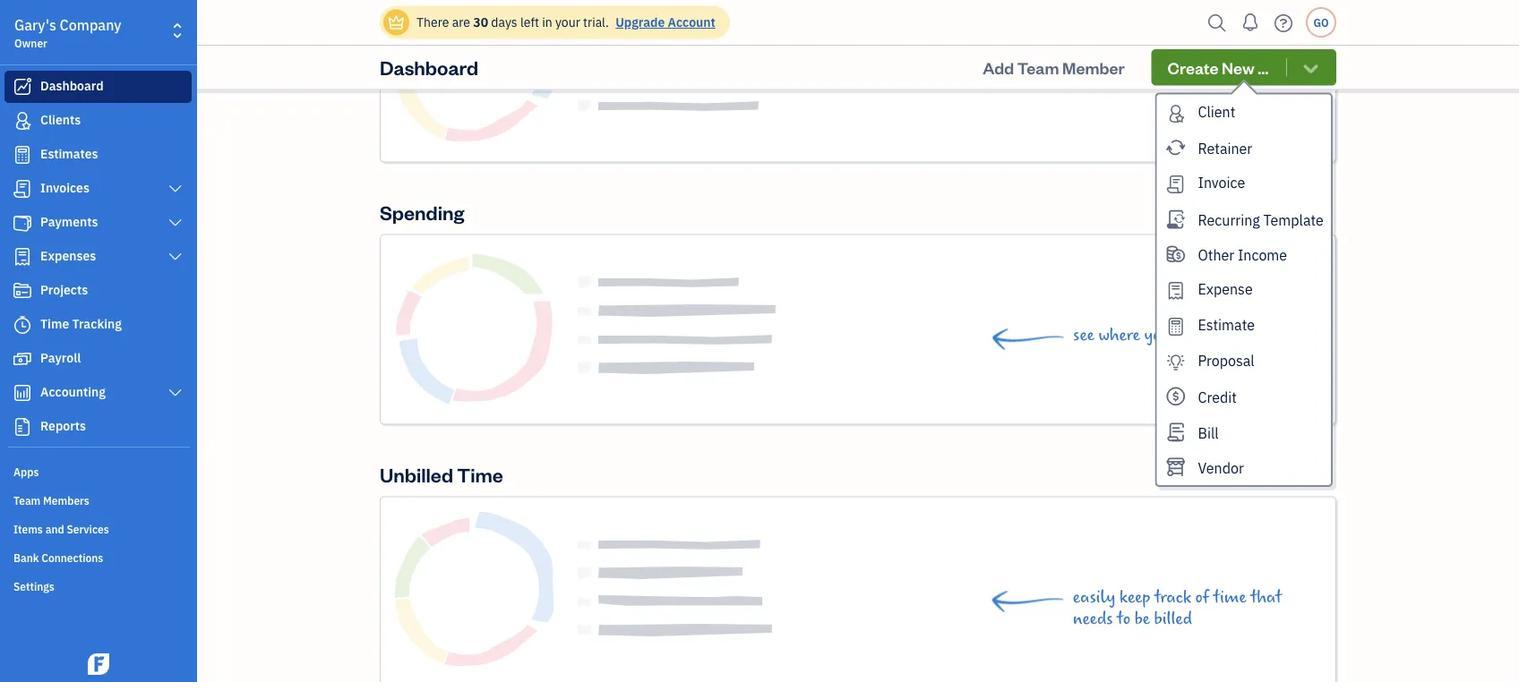 Task type: describe. For each thing, give the bounding box(es) containing it.
coming
[[1191, 64, 1243, 83]]

main element
[[0, 0, 242, 683]]

account
[[668, 14, 716, 30]]

and
[[45, 522, 64, 537]]

expense image
[[12, 248, 33, 266]]

accounting
[[40, 384, 106, 401]]

tracking
[[72, 316, 122, 332]]

estimate image
[[12, 146, 33, 164]]

items and services link
[[4, 515, 192, 542]]

team inside main element
[[13, 494, 41, 508]]

team members
[[13, 494, 89, 508]]

billed
[[1155, 610, 1192, 630]]

other income
[[1198, 246, 1288, 265]]

there
[[417, 14, 449, 30]]

expense button
[[1157, 272, 1331, 308]]

money's for coming
[[1127, 64, 1187, 83]]

vendor button
[[1157, 450, 1331, 486]]

connections
[[41, 551, 103, 565]]

project image
[[12, 282, 33, 300]]

where for see where your money's coming from
[[1045, 64, 1087, 83]]

money image
[[12, 350, 33, 368]]

reports
[[40, 418, 86, 435]]

report image
[[12, 418, 33, 436]]

of
[[1196, 589, 1210, 608]]

track
[[1155, 589, 1192, 608]]

easily
[[1073, 589, 1116, 608]]

estimates link
[[4, 139, 192, 171]]

to
[[1117, 610, 1131, 630]]

payments
[[40, 214, 98, 230]]

projects
[[40, 282, 88, 298]]

proposal
[[1198, 351, 1255, 370]]

client button
[[1157, 95, 1331, 130]]

accounting link
[[4, 377, 192, 409]]

chart image
[[12, 384, 33, 402]]

estimate button
[[1157, 308, 1331, 344]]

bank
[[13, 551, 39, 565]]

create
[[1168, 57, 1219, 78]]

template
[[1264, 210, 1324, 229]]

money's for going
[[1181, 326, 1240, 346]]

bill button
[[1157, 415, 1331, 450]]

…
[[1258, 57, 1269, 78]]

go to help image
[[1270, 9, 1298, 36]]

proposal button
[[1157, 344, 1331, 379]]

member
[[1063, 57, 1125, 78]]

unbilled
[[380, 463, 453, 488]]

time
[[1214, 589, 1247, 608]]

dashboard image
[[12, 78, 33, 96]]

members
[[43, 494, 89, 508]]

payments link
[[4, 207, 192, 239]]

your for see where your money's coming from
[[1091, 64, 1123, 83]]

chevron large down image for accounting
[[167, 386, 184, 401]]

estimates
[[40, 146, 98, 162]]

add
[[983, 57, 1014, 78]]

clients link
[[4, 105, 192, 137]]

settings
[[13, 580, 55, 594]]

apps link
[[4, 458, 192, 485]]

0 horizontal spatial your
[[555, 14, 580, 30]]

client image
[[12, 112, 33, 130]]

team inside button
[[1018, 57, 1059, 78]]

estimate
[[1198, 315, 1255, 334]]

vendor
[[1198, 459, 1244, 478]]

create new … button
[[1152, 49, 1337, 86]]

notifications image
[[1236, 4, 1265, 40]]

items and services
[[13, 522, 109, 537]]

credit button
[[1157, 379, 1331, 415]]

timer image
[[12, 316, 33, 334]]

chevron large down image
[[167, 250, 184, 264]]

payroll link
[[4, 343, 192, 375]]

go
[[1314, 15, 1329, 30]]

owner
[[14, 36, 47, 50]]

apps
[[13, 465, 39, 479]]

new
[[1222, 57, 1255, 78]]

reports link
[[4, 411, 192, 444]]

upgrade account link
[[612, 14, 716, 30]]

time inside main element
[[40, 316, 69, 332]]

dashboard link
[[4, 71, 192, 103]]

unbilled time
[[380, 463, 503, 488]]

recurring
[[1198, 210, 1260, 229]]

see where your money's coming from
[[1020, 64, 1282, 83]]

going
[[1244, 326, 1282, 346]]

retainer
[[1198, 139, 1253, 158]]



Task type: vqa. For each thing, say whether or not it's contained in the screenshot.
Done on the right
no



Task type: locate. For each thing, give the bounding box(es) containing it.
expenses
[[40, 248, 96, 264]]

be
[[1135, 610, 1150, 630]]

in
[[542, 14, 552, 30]]

crown image
[[387, 13, 406, 32]]

time right the unbilled
[[457, 463, 503, 488]]

gary's company owner
[[14, 16, 121, 50]]

your right in
[[555, 14, 580, 30]]

1 vertical spatial chevron large down image
[[167, 216, 184, 230]]

invoices link
[[4, 173, 192, 205]]

chevrondown image
[[1301, 58, 1322, 77]]

upgrade
[[616, 14, 665, 30]]

time tracking link
[[4, 309, 192, 341]]

1 horizontal spatial see
[[1073, 326, 1095, 346]]

left
[[520, 14, 539, 30]]

spending
[[380, 200, 464, 226]]

invoice
[[1198, 173, 1246, 192]]

30
[[473, 14, 488, 30]]

company
[[60, 16, 121, 34]]

0 horizontal spatial dashboard
[[40, 78, 104, 94]]

1 horizontal spatial time
[[457, 463, 503, 488]]

0 vertical spatial money's
[[1127, 64, 1187, 83]]

1 vertical spatial see
[[1073, 326, 1095, 346]]

bank connections
[[13, 551, 103, 565]]

payment image
[[12, 214, 33, 232]]

1 vertical spatial where
[[1099, 326, 1141, 346]]

recurring template button
[[1157, 201, 1331, 237]]

that
[[1251, 589, 1282, 608]]

dashboard up clients
[[40, 78, 104, 94]]

team down the apps at the left of the page
[[13, 494, 41, 508]]

your
[[555, 14, 580, 30], [1091, 64, 1123, 83], [1145, 326, 1177, 346]]

invoice button
[[1157, 166, 1331, 201]]

client
[[1198, 102, 1236, 121]]

your for see where your money's going
[[1145, 326, 1177, 346]]

search image
[[1203, 9, 1232, 36]]

2 vertical spatial your
[[1145, 326, 1177, 346]]

see for see where your money's going
[[1073, 326, 1095, 346]]

other income button
[[1157, 237, 1331, 272]]

add team member button
[[967, 50, 1141, 85]]

dashboard inside dashboard link
[[40, 78, 104, 94]]

1 vertical spatial team
[[13, 494, 41, 508]]

1 horizontal spatial your
[[1091, 64, 1123, 83]]

days
[[491, 14, 518, 30]]

team right add
[[1018, 57, 1059, 78]]

1 horizontal spatial team
[[1018, 57, 1059, 78]]

1 vertical spatial money's
[[1181, 326, 1240, 346]]

chevron large down image for invoices
[[167, 182, 184, 196]]

3 chevron large down image from the top
[[167, 386, 184, 401]]

team members link
[[4, 487, 192, 513]]

0 vertical spatial team
[[1018, 57, 1059, 78]]

1 vertical spatial your
[[1091, 64, 1123, 83]]

0 vertical spatial time
[[40, 316, 69, 332]]

projects link
[[4, 275, 192, 307]]

money's up proposal
[[1181, 326, 1240, 346]]

recurring template
[[1198, 210, 1324, 229]]

expenses link
[[4, 241, 192, 273]]

time
[[40, 316, 69, 332], [457, 463, 503, 488]]

income
[[1238, 246, 1288, 265]]

dashboard down there
[[380, 54, 479, 80]]

0 horizontal spatial team
[[13, 494, 41, 508]]

see where your money's going
[[1073, 326, 1282, 346]]

services
[[67, 522, 109, 537]]

other
[[1198, 246, 1235, 265]]

credit
[[1198, 388, 1237, 407]]

bill
[[1198, 424, 1219, 443]]

your left create
[[1091, 64, 1123, 83]]

2 horizontal spatial your
[[1145, 326, 1177, 346]]

1 chevron large down image from the top
[[167, 182, 184, 196]]

payroll
[[40, 350, 81, 366]]

invoices
[[40, 180, 90, 196]]

items
[[13, 522, 43, 537]]

0 vertical spatial your
[[555, 14, 580, 30]]

easily keep track of time that needs to be billed
[[1073, 589, 1282, 630]]

settings link
[[4, 573, 192, 599]]

1 horizontal spatial dashboard
[[380, 54, 479, 80]]

see for see where your money's coming from
[[1020, 64, 1041, 83]]

your left estimate
[[1145, 326, 1177, 346]]

go button
[[1306, 7, 1337, 38]]

chevron large down image
[[167, 182, 184, 196], [167, 216, 184, 230], [167, 386, 184, 401]]

create new …
[[1168, 57, 1269, 78]]

money's left coming
[[1127, 64, 1187, 83]]

time right the timer image
[[40, 316, 69, 332]]

0 vertical spatial where
[[1045, 64, 1087, 83]]

chevron large down image inside accounting 'link'
[[167, 386, 184, 401]]

trial.
[[583, 14, 609, 30]]

dashboard
[[380, 54, 479, 80], [40, 78, 104, 94]]

keep
[[1120, 589, 1151, 608]]

team
[[1018, 57, 1059, 78], [13, 494, 41, 508]]

0 horizontal spatial where
[[1045, 64, 1087, 83]]

0 vertical spatial chevron large down image
[[167, 182, 184, 196]]

bank connections link
[[4, 544, 192, 571]]

where for see where your money's going
[[1099, 326, 1141, 346]]

0 vertical spatial see
[[1020, 64, 1041, 83]]

0 horizontal spatial time
[[40, 316, 69, 332]]

chevron large down image for payments
[[167, 216, 184, 230]]

expense
[[1198, 280, 1253, 299]]

2 chevron large down image from the top
[[167, 216, 184, 230]]

1 horizontal spatial where
[[1099, 326, 1141, 346]]

2 vertical spatial chevron large down image
[[167, 386, 184, 401]]

are
[[452, 14, 470, 30]]

invoice image
[[12, 180, 33, 198]]

0 horizontal spatial see
[[1020, 64, 1041, 83]]

needs
[[1073, 610, 1113, 630]]

freshbooks image
[[84, 654, 113, 676]]

gary's
[[14, 16, 56, 34]]

add team member
[[983, 57, 1125, 78]]

money's
[[1127, 64, 1187, 83], [1181, 326, 1240, 346]]

see
[[1020, 64, 1041, 83], [1073, 326, 1095, 346]]

1 vertical spatial time
[[457, 463, 503, 488]]

retainer button
[[1157, 130, 1331, 166]]

from
[[1247, 64, 1282, 83]]

where
[[1045, 64, 1087, 83], [1099, 326, 1141, 346]]

clients
[[40, 112, 81, 128]]



